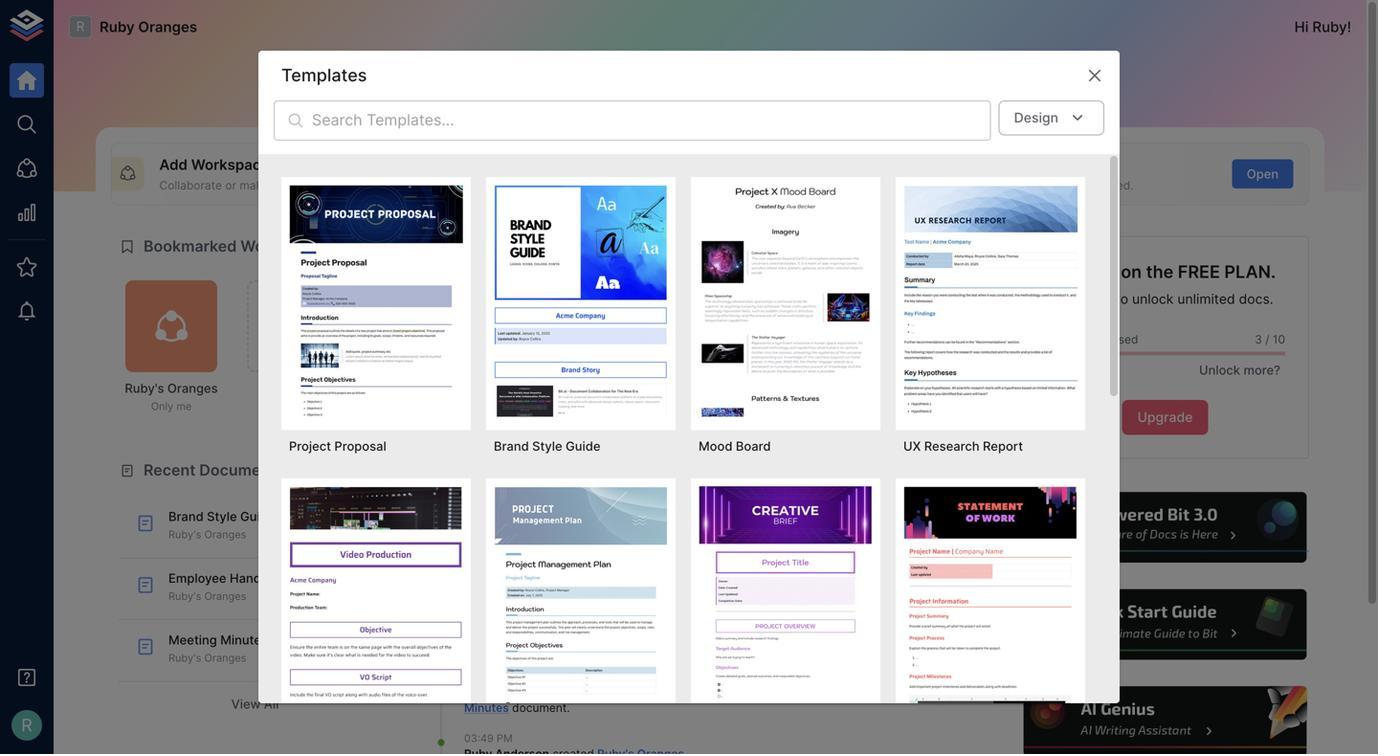 Task type: describe. For each thing, give the bounding box(es) containing it.
document . for meeting
[[509, 701, 570, 715]]

created for meeting
[[552, 685, 594, 699]]

research
[[924, 439, 980, 453]]

ruby's inside brand style guide ruby's oranges
[[168, 528, 201, 541]]

ux research report image
[[903, 184, 1078, 417]]

are
[[1090, 261, 1116, 282]]

it
[[272, 178, 279, 192]]

oranges inside the meeting minutes ruby's oranges
[[204, 652, 246, 664]]

brand style guide link
[[464, 560, 661, 590]]

anderson for brand style guide
[[495, 560, 549, 574]]

any
[[603, 178, 623, 192]]

oranges inside employee handbook ruby's oranges
[[204, 590, 246, 603]]

only
[[151, 400, 173, 413]]

templates dialog
[[258, 51, 1120, 754]]

docs.
[[1239, 291, 1273, 307]]

r button
[[6, 704, 48, 746]]

created for employee
[[552, 623, 594, 636]]

employee for employee handbook
[[597, 623, 652, 636]]

hi
[[1294, 18, 1309, 35]]

plan.
[[1224, 261, 1276, 282]]

mood board
[[699, 439, 771, 453]]

view all
[[231, 696, 279, 711]]

04:05
[[464, 546, 493, 558]]

brand style guide ruby's oranges
[[168, 509, 275, 541]]

bookmarked workspaces
[[144, 237, 332, 256]]

creative brief image
[[699, 486, 873, 718]]

more?
[[1244, 363, 1280, 377]]

the
[[1146, 261, 1174, 282]]

1 horizontal spatial workspace
[[447, 461, 530, 480]]

design
[[1014, 109, 1058, 126]]

project proposal
[[289, 439, 386, 453]]

add button
[[423, 159, 484, 189]]

ruby's inside ruby's oranges only me
[[125, 381, 164, 396]]

minutes for meeting minutes ruby's oranges
[[220, 632, 268, 647]]

1 horizontal spatial documents
[[1045, 333, 1107, 347]]

open button
[[1232, 159, 1293, 189]]

guide inside templates dialog
[[566, 439, 601, 453]]

documents used
[[1045, 333, 1138, 347]]

/
[[1265, 333, 1269, 347]]

ruby for brand style guide
[[464, 560, 492, 574]]

unlock more?
[[1199, 363, 1280, 377]]

type
[[626, 178, 650, 192]]

hi ruby !
[[1294, 18, 1351, 35]]

bookmark workspace button
[[247, 280, 339, 372]]

create for create faster and get inspired.
[[968, 178, 1005, 192]]

no
[[805, 645, 822, 660]]

minutes for meeting minutes
[[464, 701, 509, 715]]

ruby anderson created for minutes
[[464, 685, 597, 699]]

meeting minutes
[[464, 685, 643, 715]]

bookmark
[[268, 328, 318, 340]]

and
[[1043, 178, 1063, 192]]

me
[[176, 400, 192, 413]]

get
[[1066, 178, 1084, 192]]

recently favorited
[[750, 461, 889, 480]]

oranges inside brand style guide ruby's oranges
[[204, 528, 246, 541]]

ruby anderson created for handbook
[[464, 623, 597, 636]]

project proposal image
[[289, 184, 463, 417]]

private.
[[282, 178, 323, 192]]

create faster and get inspired.
[[968, 178, 1134, 192]]

3
[[1255, 333, 1262, 347]]

report
[[983, 439, 1023, 453]]

you
[[1054, 261, 1086, 282]]

workspace activities
[[447, 461, 604, 480]]

1 help image from the top
[[1021, 490, 1309, 566]]

meeting minutes link
[[464, 685, 643, 715]]

of
[[653, 178, 664, 192]]

04:04 pm
[[464, 608, 513, 620]]

mood board image
[[699, 184, 873, 417]]

ux
[[903, 439, 921, 453]]

project
[[289, 439, 331, 453]]

anderson for meeting minutes
[[495, 685, 549, 699]]

ruby's oranges only me
[[125, 381, 218, 413]]

make
[[240, 178, 269, 192]]

oranges inside ruby's oranges only me
[[167, 381, 218, 396]]

pm for employee handbook
[[497, 608, 513, 620]]

on
[[1121, 261, 1142, 282]]

3 / 10
[[1255, 333, 1285, 347]]

free
[[1178, 261, 1220, 282]]

mood
[[699, 439, 733, 453]]

upgrade button
[[1122, 400, 1208, 435]]

proposal
[[334, 439, 386, 453]]

add for add workspace collaborate or make it private.
[[159, 156, 188, 173]]

create any type of doc or wiki.
[[564, 178, 730, 192]]

pm for brand style guide
[[496, 546, 512, 558]]

open
[[1247, 166, 1279, 181]]

ruby oranges
[[100, 18, 197, 35]]

ux research report
[[903, 439, 1023, 453]]

anderson for employee handbook
[[495, 623, 549, 636]]

document for meeting
[[512, 701, 567, 715]]

workspaces
[[240, 237, 332, 256]]

unlock more? button
[[1189, 355, 1285, 385]]

employee handbook
[[464, 623, 652, 653]]

activities
[[534, 461, 604, 480]]

bookmark workspace
[[266, 328, 320, 355]]

favorited
[[819, 461, 889, 480]]



Task type: vqa. For each thing, say whether or not it's contained in the screenshot.
Process Documentation 'image'
no



Task type: locate. For each thing, give the bounding box(es) containing it.
2 ruby anderson created from the top
[[464, 623, 597, 636]]

video production feedback image
[[289, 486, 463, 718]]

anderson down 03:54 pm
[[495, 685, 549, 699]]

to
[[1115, 291, 1128, 307]]

r
[[76, 18, 85, 35], [21, 715, 32, 736]]

upgrade down unlock more? button
[[1137, 409, 1193, 426]]

1 vertical spatial handbook
[[464, 639, 521, 653]]

brand up employee handbook link
[[597, 560, 630, 574]]

found.
[[880, 645, 918, 660]]

1 horizontal spatial handbook
[[464, 639, 521, 653]]

create for create
[[838, 166, 878, 181]]

0 horizontal spatial upgrade
[[1057, 291, 1112, 307]]

1 created from the top
[[552, 560, 594, 574]]

0 vertical spatial document
[[500, 576, 555, 590]]

2 horizontal spatial guide
[[566, 439, 601, 453]]

1 vertical spatial .
[[579, 639, 582, 653]]

0 horizontal spatial handbook
[[230, 571, 291, 586]]

meeting minutes ruby's oranges
[[168, 632, 268, 664]]

1 vertical spatial employee
[[597, 623, 652, 636]]

board
[[736, 439, 771, 453]]

ruby anderson created down "04:04 pm"
[[464, 623, 597, 636]]

. for brand
[[555, 576, 558, 590]]

collaborate
[[159, 178, 222, 192]]

ruby's up the meeting minutes ruby's oranges
[[168, 590, 201, 603]]

03:49 pm
[[464, 732, 513, 745]]

upgrade inside you are on the free plan. upgrade to unlock unlimited docs.
[[1057, 291, 1112, 307]]

2 help image from the top
[[1021, 587, 1309, 663]]

1 vertical spatial style
[[207, 509, 237, 524]]

pm right "04:04"
[[497, 608, 513, 620]]

brand
[[494, 439, 529, 453], [168, 509, 204, 524], [597, 560, 630, 574]]

documents left "used" on the right
[[1045, 333, 1107, 347]]

document up "04:04 pm"
[[500, 576, 555, 590]]

minutes up 03:49 pm
[[464, 701, 509, 715]]

1 vertical spatial document
[[524, 639, 579, 653]]

pm
[[496, 546, 512, 558], [497, 608, 513, 620], [496, 670, 512, 682], [497, 732, 513, 745]]

ruby anderson created for style
[[464, 560, 597, 574]]

brand inside templates dialog
[[494, 439, 529, 453]]

unlimited
[[1177, 291, 1235, 307]]

brand style guide image
[[494, 184, 668, 417]]

create button
[[828, 159, 889, 189]]

minutes inside the meeting minutes ruby's oranges
[[220, 632, 268, 647]]

04:05 pm
[[464, 546, 512, 558]]

ruby's inside employee handbook ruby's oranges
[[168, 590, 201, 603]]

employee down brand style guide ruby's oranges
[[168, 571, 226, 586]]

ruby anderson created
[[464, 560, 597, 574], [464, 623, 597, 636], [464, 685, 597, 699]]

guide inside brand style guide ruby's oranges
[[240, 509, 275, 524]]

employee
[[168, 571, 226, 586], [597, 623, 652, 636]]

document up 03:49 pm
[[512, 701, 567, 715]]

Search Templates... text field
[[312, 100, 991, 140]]

. for meeting
[[567, 701, 570, 715]]

1 vertical spatial documents
[[199, 461, 284, 480]]

or left make
[[225, 178, 236, 192]]

0 horizontal spatial r
[[21, 715, 32, 736]]

1 vertical spatial anderson
[[495, 623, 549, 636]]

2 horizontal spatial .
[[579, 639, 582, 653]]

anderson down "04:04 pm"
[[495, 623, 549, 636]]

employee inside employee handbook
[[597, 623, 652, 636]]

or inside add workspace collaborate or make it private.
[[225, 178, 236, 192]]

employee handbook link
[[464, 623, 652, 653]]

3 help image from the top
[[1021, 684, 1309, 754]]

today
[[433, 505, 470, 520]]

3 ruby anderson created from the top
[[464, 685, 597, 699]]

no favorites found.
[[805, 645, 918, 660]]

upgrade inside button
[[1137, 409, 1193, 426]]

created
[[552, 560, 594, 574], [552, 623, 594, 636], [552, 685, 594, 699]]

2 pm from the top
[[497, 608, 513, 620]]

1 vertical spatial workspace
[[447, 461, 530, 480]]

handbook
[[230, 571, 291, 586], [464, 639, 521, 653]]

2 anderson from the top
[[495, 623, 549, 636]]

meeting down employee handbook link
[[597, 685, 643, 699]]

project management plan image
[[494, 486, 668, 718]]

2 horizontal spatial style
[[633, 560, 661, 574]]

handbook for employee handbook ruby's oranges
[[230, 571, 291, 586]]

0 vertical spatial help image
[[1021, 490, 1309, 566]]

4 pm from the top
[[497, 732, 513, 745]]

1 vertical spatial document .
[[521, 639, 582, 653]]

1 vertical spatial brand
[[168, 509, 204, 524]]

add inside button
[[442, 166, 466, 181]]

1 horizontal spatial r
[[76, 18, 85, 35]]

0 vertical spatial created
[[552, 560, 594, 574]]

minutes
[[220, 632, 268, 647], [464, 701, 509, 715]]

2 horizontal spatial create
[[968, 178, 1005, 192]]

.
[[555, 576, 558, 590], [579, 639, 582, 653], [567, 701, 570, 715]]

faster
[[1008, 178, 1039, 192]]

ruby anderson created down 04:05 pm at the bottom left
[[464, 560, 597, 574]]

ruby's up view all button
[[168, 652, 201, 664]]

brand down recent
[[168, 509, 204, 524]]

employee handbook ruby's oranges
[[168, 571, 291, 603]]

handbook down brand style guide ruby's oranges
[[230, 571, 291, 586]]

templates
[[281, 65, 367, 86]]

1 horizontal spatial minutes
[[464, 701, 509, 715]]

brand style guide up employee handbook link
[[464, 560, 661, 590]]

0 vertical spatial minutes
[[220, 632, 268, 647]]

add inside add workspace collaborate or make it private.
[[159, 156, 188, 173]]

employee for employee handbook ruby's oranges
[[168, 571, 226, 586]]

1 horizontal spatial style
[[532, 439, 562, 453]]

1 ruby anderson created from the top
[[464, 560, 597, 574]]

0 vertical spatial workspace
[[191, 156, 269, 173]]

guide
[[566, 439, 601, 453], [240, 509, 275, 524], [464, 576, 497, 590]]

you are on the free plan. upgrade to unlock unlimited docs.
[[1054, 261, 1276, 307]]

0 horizontal spatial brand
[[168, 509, 204, 524]]

create
[[838, 166, 878, 181], [564, 178, 600, 192], [968, 178, 1005, 192]]

0 vertical spatial employee
[[168, 571, 226, 586]]

0 vertical spatial upgrade
[[1057, 291, 1112, 307]]

1 horizontal spatial add
[[442, 166, 466, 181]]

handbook up 03:54 pm
[[464, 639, 521, 653]]

created down brand style guide link
[[552, 623, 594, 636]]

document . for employee
[[521, 639, 582, 653]]

0 vertical spatial ruby anderson created
[[464, 560, 597, 574]]

. down employee handbook link
[[567, 701, 570, 715]]

0 horizontal spatial .
[[555, 576, 558, 590]]

2 vertical spatial brand
[[597, 560, 630, 574]]

1 vertical spatial r
[[21, 715, 32, 736]]

10
[[1273, 333, 1285, 347]]

handbook inside employee handbook
[[464, 639, 521, 653]]

workspace inside add workspace collaborate or make it private.
[[191, 156, 269, 173]]

created down employee handbook link
[[552, 685, 594, 699]]

1 vertical spatial created
[[552, 623, 594, 636]]

2 vertical spatial help image
[[1021, 684, 1309, 754]]

0 horizontal spatial style
[[207, 509, 237, 524]]

recent
[[144, 461, 196, 480]]

handbook for employee handbook
[[464, 639, 521, 653]]

1 vertical spatial brand style guide
[[464, 560, 661, 590]]

create inside button
[[838, 166, 878, 181]]

1 anderson from the top
[[495, 560, 549, 574]]

brand up workspace activities
[[494, 439, 529, 453]]

document for employee
[[524, 639, 579, 653]]

r inside r button
[[21, 715, 32, 736]]

or right doc
[[691, 178, 702, 192]]

0 horizontal spatial employee
[[168, 571, 226, 586]]

meeting
[[168, 632, 217, 647], [597, 685, 643, 699]]

04:04
[[464, 608, 494, 620]]

pm right the 03:54
[[496, 670, 512, 682]]

upgrade
[[1057, 291, 1112, 307], [1137, 409, 1193, 426]]

0 horizontal spatial add
[[159, 156, 188, 173]]

meeting down employee handbook ruby's oranges
[[168, 632, 217, 647]]

1 vertical spatial upgrade
[[1137, 409, 1193, 426]]

1 horizontal spatial employee
[[597, 623, 652, 636]]

2 vertical spatial document
[[512, 701, 567, 715]]

0 vertical spatial meeting
[[168, 632, 217, 647]]

employee down brand style guide link
[[597, 623, 652, 636]]

0 vertical spatial documents
[[1045, 333, 1107, 347]]

03:54
[[464, 670, 493, 682]]

bookmarked
[[144, 237, 237, 256]]

. for employee
[[579, 639, 582, 653]]

anderson down 04:05 pm at the bottom left
[[495, 560, 549, 574]]

add for add
[[442, 166, 466, 181]]

brand style guide
[[494, 439, 601, 453], [464, 560, 661, 590]]

0 vertical spatial style
[[532, 439, 562, 453]]

1 vertical spatial minutes
[[464, 701, 509, 715]]

style inside brand style guide
[[633, 560, 661, 574]]

pm right the 04:05
[[496, 546, 512, 558]]

0 vertical spatial handbook
[[230, 571, 291, 586]]

minutes inside meeting minutes
[[464, 701, 509, 715]]

view
[[231, 696, 261, 711]]

inspired.
[[1087, 178, 1134, 192]]

0 horizontal spatial guide
[[240, 509, 275, 524]]

pm right 03:49
[[497, 732, 513, 745]]

ruby's inside the meeting minutes ruby's oranges
[[168, 652, 201, 664]]

03:49
[[464, 732, 494, 745]]

0 horizontal spatial or
[[225, 178, 236, 192]]

create for create any type of doc or wiki.
[[564, 178, 600, 192]]

1 horizontal spatial guide
[[464, 576, 497, 590]]

2 created from the top
[[552, 623, 594, 636]]

upgrade down 'you'
[[1057, 291, 1112, 307]]

recent documents
[[144, 461, 284, 480]]

document . for brand
[[497, 576, 558, 590]]

guide inside brand style guide
[[464, 576, 497, 590]]

2 vertical spatial style
[[633, 560, 661, 574]]

meeting inside the meeting minutes ruby's oranges
[[168, 632, 217, 647]]

1 vertical spatial ruby anderson created
[[464, 623, 597, 636]]

ruby for meeting minutes
[[464, 685, 492, 699]]

1 vertical spatial help image
[[1021, 587, 1309, 663]]

ruby for employee handbook
[[464, 623, 492, 636]]

guide down recent documents
[[240, 509, 275, 524]]

oranges
[[138, 18, 197, 35], [167, 381, 218, 396], [204, 528, 246, 541], [204, 590, 246, 603], [204, 652, 246, 664]]

0 horizontal spatial create
[[564, 178, 600, 192]]

03:54 pm
[[464, 670, 512, 682]]

employee inside employee handbook ruby's oranges
[[168, 571, 226, 586]]

wiki.
[[706, 178, 730, 192]]

unlock
[[1199, 363, 1240, 377]]

created up employee handbook link
[[552, 560, 594, 574]]

3 created from the top
[[552, 685, 594, 699]]

workspace up today
[[447, 461, 530, 480]]

style inside templates dialog
[[532, 439, 562, 453]]

2 or from the left
[[691, 178, 702, 192]]

ruby's
[[125, 381, 164, 396], [168, 528, 201, 541], [168, 590, 201, 603], [168, 652, 201, 664]]

0 horizontal spatial workspace
[[191, 156, 269, 173]]

1 vertical spatial meeting
[[597, 685, 643, 699]]

unlock
[[1132, 291, 1174, 307]]

guide up "04:04"
[[464, 576, 497, 590]]

0 horizontal spatial minutes
[[220, 632, 268, 647]]

document . up 03:49 pm
[[509, 701, 570, 715]]

minutes down employee handbook ruby's oranges
[[220, 632, 268, 647]]

1 vertical spatial guide
[[240, 509, 275, 524]]

style
[[532, 439, 562, 453], [207, 509, 237, 524], [633, 560, 661, 574]]

1 horizontal spatial brand
[[494, 439, 529, 453]]

statement of work image
[[903, 486, 1078, 718]]

brand inside brand style guide ruby's oranges
[[168, 509, 204, 524]]

favorites
[[825, 645, 877, 660]]

0 vertical spatial guide
[[566, 439, 601, 453]]

brand style guide up the activities
[[494, 439, 601, 453]]

1 horizontal spatial upgrade
[[1137, 409, 1193, 426]]

doc
[[668, 178, 688, 192]]

0 vertical spatial .
[[555, 576, 558, 590]]

0 horizontal spatial meeting
[[168, 632, 217, 647]]

2 vertical spatial created
[[552, 685, 594, 699]]

. up meeting minutes link
[[579, 639, 582, 653]]

workspace
[[266, 343, 320, 355]]

3 pm from the top
[[496, 670, 512, 682]]

design button
[[999, 100, 1104, 135]]

workspace
[[191, 156, 269, 173], [447, 461, 530, 480]]

1 horizontal spatial meeting
[[597, 685, 643, 699]]

view all button
[[119, 689, 391, 719]]

document for brand
[[500, 576, 555, 590]]

2 vertical spatial guide
[[464, 576, 497, 590]]

ruby anderson created down 03:54 pm
[[464, 685, 597, 699]]

0 vertical spatial r
[[76, 18, 85, 35]]

document . up meeting minutes link
[[521, 639, 582, 653]]

1 horizontal spatial create
[[838, 166, 878, 181]]

0 vertical spatial brand style guide
[[494, 439, 601, 453]]

meeting inside meeting minutes
[[597, 685, 643, 699]]

document
[[500, 576, 555, 590], [524, 639, 579, 653], [512, 701, 567, 715]]

0 vertical spatial anderson
[[495, 560, 549, 574]]

1 horizontal spatial or
[[691, 178, 702, 192]]

style inside brand style guide ruby's oranges
[[207, 509, 237, 524]]

handbook inside employee handbook ruby's oranges
[[230, 571, 291, 586]]

0 vertical spatial document .
[[497, 576, 558, 590]]

2 vertical spatial document .
[[509, 701, 570, 715]]

pm for meeting minutes
[[496, 670, 512, 682]]

1 or from the left
[[225, 178, 236, 192]]

help image
[[1021, 490, 1309, 566], [1021, 587, 1309, 663], [1021, 684, 1309, 754]]

guide up the activities
[[566, 439, 601, 453]]

2 horizontal spatial brand
[[597, 560, 630, 574]]

used
[[1110, 333, 1138, 347]]

2 vertical spatial anderson
[[495, 685, 549, 699]]

recently
[[750, 461, 815, 480]]

ruby's up only
[[125, 381, 164, 396]]

2 vertical spatial .
[[567, 701, 570, 715]]

2 vertical spatial ruby anderson created
[[464, 685, 597, 699]]

documents up brand style guide ruby's oranges
[[199, 461, 284, 480]]

. up employee handbook link
[[555, 576, 558, 590]]

add workspace collaborate or make it private.
[[159, 156, 323, 192]]

ruby's down recent
[[168, 528, 201, 541]]

document . up "04:04 pm"
[[497, 576, 558, 590]]

3 anderson from the top
[[495, 685, 549, 699]]

0 vertical spatial brand
[[494, 439, 529, 453]]

workspace up make
[[191, 156, 269, 173]]

created for brand
[[552, 560, 594, 574]]

!
[[1347, 18, 1351, 35]]

brand style guide inside templates dialog
[[494, 439, 601, 453]]

document up meeting minutes link
[[524, 639, 579, 653]]

1 pm from the top
[[496, 546, 512, 558]]

meeting for meeting minutes ruby's oranges
[[168, 632, 217, 647]]

meeting for meeting minutes
[[597, 685, 643, 699]]

add
[[159, 156, 188, 173], [442, 166, 466, 181]]

0 horizontal spatial documents
[[199, 461, 284, 480]]

1 horizontal spatial .
[[567, 701, 570, 715]]



